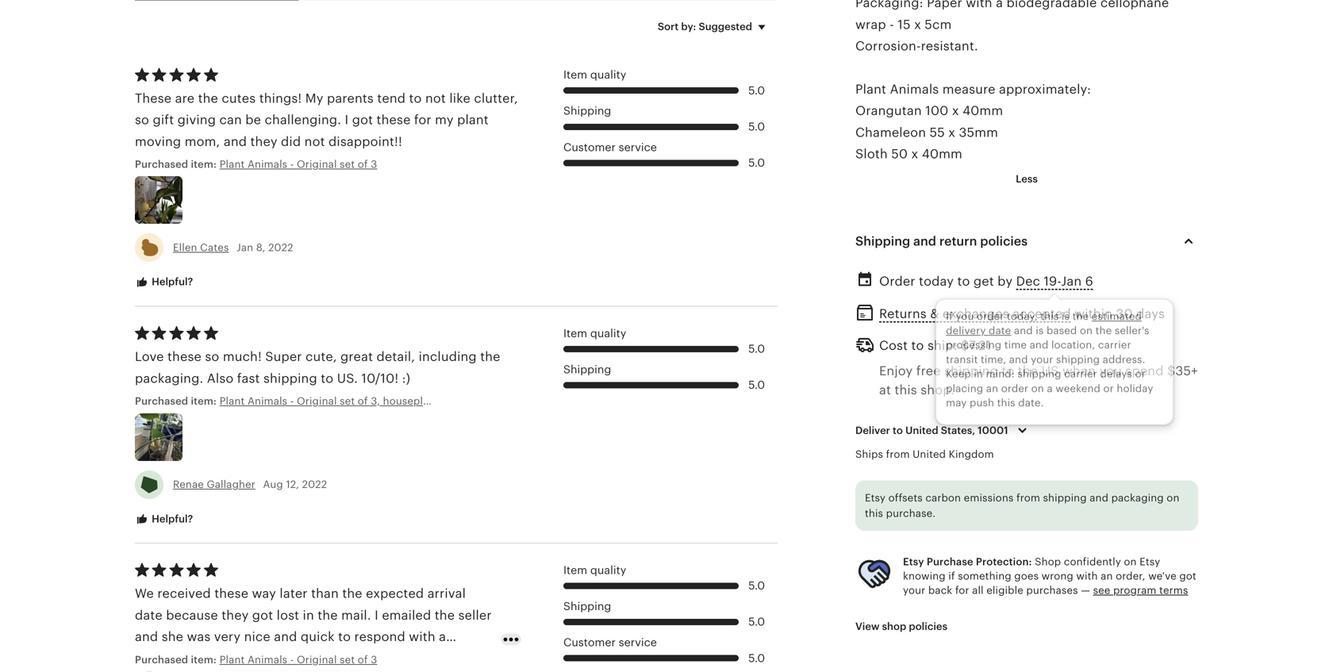 Task type: locate. For each thing, give the bounding box(es) containing it.
from right ships
[[886, 448, 910, 460]]

0 vertical spatial my
[[305, 91, 324, 106]]

- inside the packaging:   paper with a biodegradable cellophane wrap - 15 x 5cm corrosion-resistant.
[[890, 17, 894, 32]]

0 vertical spatial item:
[[191, 158, 217, 170]]

etsy left offsets
[[865, 492, 886, 504]]

to down mail.
[[338, 630, 351, 644]]

0 vertical spatial got
[[352, 113, 373, 127]]

to left us
[[1002, 364, 1015, 378]]

2 vertical spatial quality
[[590, 564, 626, 576]]

1 horizontal spatial from
[[1017, 492, 1040, 504]]

i inside we received these way later than the expected arrival date because they got lost in the mail. i emailed the seller and she was very nice and quick to respond with a resolution! so happy they showed up. my daughter lo
[[375, 608, 379, 623]]

united inside dropdown button
[[906, 424, 939, 436]]

united down deliver to united states, 10001
[[913, 448, 946, 460]]

1 vertical spatial not
[[304, 134, 325, 149]]

1 vertical spatial animals
[[248, 158, 287, 170]]

not up my
[[425, 91, 446, 106]]

- down did
[[290, 158, 294, 170]]

0 vertical spatial item
[[564, 68, 587, 81]]

0 vertical spatial set
[[340, 158, 355, 170]]

united
[[906, 424, 939, 436], [913, 448, 946, 460]]

1 vertical spatial purchased
[[135, 395, 188, 407]]

shipping down super
[[263, 371, 317, 386]]

and inside these are the cutes things! my parents tend to not like clutter, so gift giving can be challenging. i got these for my plant moving mom, and they did not disappoint!!
[[224, 134, 247, 149]]

orangutan
[[856, 104, 922, 118]]

7 5.0 from the top
[[749, 616, 765, 628]]

0 horizontal spatial shipping
[[263, 371, 317, 386]]

2 vertical spatial item quality
[[564, 564, 626, 576]]

biodegradable
[[1007, 0, 1097, 10]]

jan left the 6
[[1061, 274, 1082, 288]]

2 horizontal spatial with
[[1077, 570, 1098, 582]]

purchased item: plant animals - original set of 3 down did
[[135, 158, 377, 170]]

original for second the plant animals - original set of 3 link from the top
[[297, 654, 337, 666]]

1 item from the top
[[564, 68, 587, 81]]

shipping
[[945, 364, 998, 378], [263, 371, 317, 386], [1043, 492, 1087, 504]]

2 vertical spatial purchased
[[135, 654, 188, 666]]

shipping inside "dropdown button"
[[856, 234, 911, 248]]

1 vertical spatial got
[[1180, 570, 1197, 582]]

service
[[619, 141, 657, 153], [619, 636, 657, 649]]

view
[[856, 621, 880, 632]]

0 horizontal spatial policies
[[909, 621, 948, 632]]

2 of from the top
[[358, 654, 368, 666]]

policies
[[980, 234, 1028, 248], [909, 621, 948, 632]]

1 vertical spatial plant animals - original set of 3 link
[[220, 653, 434, 667]]

x right 15
[[914, 17, 921, 32]]

with
[[966, 0, 993, 10], [1077, 570, 1098, 582], [409, 630, 436, 644]]

0 horizontal spatial so
[[135, 113, 149, 127]]

2022 right "12,"
[[302, 479, 327, 491]]

a up daughter
[[439, 630, 446, 644]]

3 item: from the top
[[191, 654, 217, 666]]

15
[[898, 17, 911, 32]]

0 vertical spatial of
[[358, 158, 368, 170]]

the down arrival
[[435, 608, 455, 623]]

1 vertical spatial item quality
[[564, 327, 626, 340]]

2 3 from the top
[[371, 654, 377, 666]]

on up order,
[[1124, 556, 1137, 568]]

- left 15
[[890, 17, 894, 32]]

plant
[[457, 113, 489, 127]]

0 vertical spatial these
[[377, 113, 411, 127]]

we received these way later than the expected arrival date because they got lost in the mail. i emailed the seller and she was very nice and quick to respond with a resolution! so happy they showed up. my daughter lo
[[135, 587, 492, 672]]

5.0
[[749, 84, 765, 97], [749, 120, 765, 133], [749, 156, 765, 169], [749, 343, 765, 355], [749, 379, 765, 391], [749, 580, 765, 592], [749, 616, 765, 628], [749, 652, 765, 665]]

plant up orangutan
[[856, 82, 887, 96]]

from inside 'etsy offsets carbon emissions from shipping and packaging on this purchase.'
[[1017, 492, 1040, 504]]

cost to ship: $ 7.21
[[879, 339, 991, 353]]

2 helpful? from the top
[[149, 513, 193, 525]]

0 vertical spatial helpful? button
[[123, 268, 205, 297]]

1 vertical spatial 2022
[[302, 479, 327, 491]]

these inside we received these way later than the expected arrival date because they got lost in the mail. i emailed the seller and she was very nice and quick to respond with a resolution! so happy they showed up. my daughter lo
[[214, 587, 249, 601]]

less
[[1016, 173, 1038, 185]]

2 item quality from the top
[[564, 327, 626, 340]]

2 purchased from the top
[[135, 395, 188, 407]]

the inside love these so much! super cute, great detail, including the packaging. also fast shipping to us. 10/10! :)
[[480, 350, 501, 364]]

something
[[958, 570, 1012, 582]]

0 vertical spatial -
[[890, 17, 894, 32]]

1 item: from the top
[[191, 158, 217, 170]]

x inside the packaging:   paper with a biodegradable cellophane wrap - 15 x 5cm corrosion-resistant.
[[914, 17, 921, 32]]

view details of this review photo by renae gallagher image
[[135, 413, 183, 461]]

1 horizontal spatial these
[[214, 587, 249, 601]]

2 quality from the top
[[590, 327, 626, 340]]

ships from united kingdom
[[856, 448, 994, 460]]

helpful? button for love these so much! super cute, great detail, including the packaging. also fast shipping to us. 10/10! :)
[[123, 505, 205, 534]]

the right including
[[480, 350, 501, 364]]

and inside "dropdown button"
[[914, 234, 937, 248]]

for left all
[[955, 585, 970, 597]]

etsy up knowing
[[903, 556, 924, 568]]

item quality for these are the cutes things! my parents tend to not like clutter, so gift giving can be challenging. i got these for my plant moving mom, and they did not disappoint!!
[[564, 68, 626, 81]]

my up challenging.
[[305, 91, 324, 106]]

1 vertical spatial item
[[564, 327, 587, 340]]

on right packaging
[[1167, 492, 1180, 504]]

for inside shop confidently on etsy knowing if something goes wrong with an order, we've got your back for all eligible purchases —
[[955, 585, 970, 597]]

these up the packaging.
[[167, 350, 202, 364]]

1 purchased from the top
[[135, 158, 188, 170]]

0 horizontal spatial 2022
[[268, 242, 293, 254]]

shipping inside enjoy free shipping to the us when you spend $35+ at this shop.
[[945, 364, 998, 378]]

2 vertical spatial with
[[409, 630, 436, 644]]

and down can
[[224, 134, 247, 149]]

0 vertical spatial i
[[345, 113, 349, 127]]

an
[[1101, 570, 1113, 582]]

100
[[926, 104, 949, 118]]

1 item quality from the top
[[564, 68, 626, 81]]

1 helpful? button from the top
[[123, 268, 205, 297]]

with up —
[[1077, 570, 1098, 582]]

i down parents
[[345, 113, 349, 127]]

date
[[135, 608, 163, 623]]

item:
[[191, 158, 217, 170], [191, 395, 217, 407], [191, 654, 217, 666]]

1 vertical spatial helpful?
[[149, 513, 193, 525]]

purchased item: plant animals - original set of 3 down nice
[[135, 654, 377, 666]]

resolution!
[[135, 651, 201, 666]]

arrival
[[428, 587, 466, 601]]

and down date
[[135, 630, 158, 644]]

etsy inside 'etsy offsets carbon emissions from shipping and packaging on this purchase.'
[[865, 492, 886, 504]]

plant down mom,
[[220, 158, 245, 170]]

1 helpful? from the top
[[149, 276, 193, 288]]

1 purchased item: plant animals - original set of 3 from the top
[[135, 158, 377, 170]]

1 vertical spatial item:
[[191, 395, 217, 407]]

1 horizontal spatial got
[[352, 113, 373, 127]]

1 vertical spatial for
[[955, 585, 970, 597]]

got up disappoint!!
[[352, 113, 373, 127]]

0 horizontal spatial with
[[409, 630, 436, 644]]

2 vertical spatial got
[[252, 608, 273, 623]]

3 quality from the top
[[590, 564, 626, 576]]

0 vertical spatial so
[[135, 113, 149, 127]]

1 vertical spatial helpful? button
[[123, 505, 205, 534]]

1 vertical spatial so
[[205, 350, 219, 364]]

purchased for second the plant animals - original set of 3 link from the bottom
[[135, 158, 188, 170]]

0 horizontal spatial a
[[439, 630, 446, 644]]

purchased down the packaging.
[[135, 395, 188, 407]]

1 3 from the top
[[371, 158, 377, 170]]

on inside shop confidently on etsy knowing if something goes wrong with an order, we've got your back for all eligible purchases —
[[1124, 556, 1137, 568]]

i right mail.
[[375, 608, 379, 623]]

plant down very
[[220, 654, 245, 666]]

my
[[305, 91, 324, 106], [371, 651, 390, 666]]

to left 'us.'
[[321, 371, 334, 386]]

your
[[903, 585, 926, 597]]

enjoy
[[879, 364, 913, 378]]

this inside 'etsy offsets carbon emissions from shipping and packaging on this purchase.'
[[865, 508, 883, 520]]

helpful? for these are the cutes things! my parents tend to not like clutter, so gift giving can be challenging. i got these for my plant moving mom, and they did not disappoint!!
[[149, 276, 193, 288]]

animals down did
[[248, 158, 287, 170]]

0 horizontal spatial etsy
[[865, 492, 886, 504]]

item quality for love these so much! super cute, great detail, including the packaging. also fast shipping to us. 10/10! :)
[[564, 327, 626, 340]]

40mm up 35mm
[[963, 104, 1003, 118]]

not right did
[[304, 134, 325, 149]]

shipping
[[564, 105, 611, 117], [856, 234, 911, 248], [564, 363, 611, 376], [564, 600, 611, 613]]

policies right "shop" on the right
[[909, 621, 948, 632]]

plant animals - original set of 3 link
[[220, 157, 434, 172], [220, 653, 434, 667]]

0 vertical spatial helpful?
[[149, 276, 193, 288]]

2 purchased item: plant animals - original set of 3 from the top
[[135, 654, 377, 666]]

1 vertical spatial a
[[439, 630, 446, 644]]

1 horizontal spatial shipping
[[945, 364, 998, 378]]

mail.
[[341, 608, 371, 623]]

1 vertical spatial service
[[619, 636, 657, 649]]

with up daughter
[[409, 630, 436, 644]]

1 vertical spatial from
[[1017, 492, 1040, 504]]

tab list
[[135, 0, 778, 0]]

1 horizontal spatial so
[[205, 350, 219, 364]]

got up terms
[[1180, 570, 1197, 582]]

item quality
[[564, 68, 626, 81], [564, 327, 626, 340], [564, 564, 626, 576]]

1 vertical spatial quality
[[590, 327, 626, 340]]

3 down disappoint!!
[[371, 158, 377, 170]]

days
[[1137, 307, 1165, 321]]

the left us
[[1018, 364, 1038, 378]]

shop
[[882, 621, 907, 632]]

plant animals - original set of 3 link down quick
[[220, 653, 434, 667]]

purchased for second the plant animals - original set of 3 link from the top
[[135, 654, 188, 666]]

0 vertical spatial quality
[[590, 68, 626, 81]]

the inside these are the cutes things! my parents tend to not like clutter, so gift giving can be challenging. i got these for my plant moving mom, and they did not disappoint!!
[[198, 91, 218, 106]]

1 vertical spatial united
[[913, 448, 946, 460]]

etsy
[[865, 492, 886, 504], [903, 556, 924, 568], [1140, 556, 1161, 568]]

0 horizontal spatial got
[[252, 608, 273, 623]]

paper
[[927, 0, 963, 10]]

so
[[135, 113, 149, 127], [205, 350, 219, 364]]

quality for these are the cutes things! my parents tend to not like clutter, so gift giving can be challenging. i got these for my plant moving mom, and they did not disappoint!!
[[590, 68, 626, 81]]

set down disappoint!!
[[340, 158, 355, 170]]

-
[[890, 17, 894, 32], [290, 158, 294, 170], [290, 654, 294, 666]]

1 horizontal spatial on
[[1167, 492, 1180, 504]]

the right are
[[198, 91, 218, 106]]

1 horizontal spatial 2022
[[302, 479, 327, 491]]

helpful? button
[[123, 268, 205, 297], [123, 505, 205, 534]]

0 horizontal spatial on
[[1124, 556, 1137, 568]]

quick
[[301, 630, 335, 644]]

on
[[1167, 492, 1180, 504], [1124, 556, 1137, 568]]

these down tend
[[377, 113, 411, 127]]

2 horizontal spatial shipping
[[1043, 492, 1087, 504]]

carbon
[[926, 492, 961, 504]]

2 customer from the top
[[564, 636, 616, 649]]

0 vertical spatial on
[[1167, 492, 1180, 504]]

than
[[311, 587, 339, 601]]

set down 'respond'
[[340, 654, 355, 666]]

deliver to united states, 10001
[[856, 424, 1008, 436]]

1 vertical spatial 3
[[371, 654, 377, 666]]

5cm
[[925, 17, 952, 32]]

0 horizontal spatial jan
[[237, 242, 253, 254]]

to right deliver
[[893, 424, 903, 436]]

1 vertical spatial policies
[[909, 621, 948, 632]]

my inside these are the cutes things! my parents tend to not like clutter, so gift giving can be challenging. i got these for my plant moving mom, and they did not disappoint!!
[[305, 91, 324, 106]]

deliver to united states, 10001 button
[[844, 414, 1044, 447]]

to right cost
[[912, 339, 924, 353]]

1 original from the top
[[297, 158, 337, 170]]

helpful? button down "ellen" at top left
[[123, 268, 205, 297]]

shop.
[[921, 383, 955, 397]]

1 horizontal spatial a
[[996, 0, 1003, 10]]

0 horizontal spatial these
[[167, 350, 202, 364]]

accepted
[[1013, 307, 1071, 321]]

1 5.0 from the top
[[749, 84, 765, 97]]

2 vertical spatial these
[[214, 587, 249, 601]]

plant animals - original set of 3 link down did
[[220, 157, 434, 172]]

1 horizontal spatial not
[[425, 91, 446, 106]]

5 5.0 from the top
[[749, 379, 765, 391]]

1 of from the top
[[358, 158, 368, 170]]

this left the purchase.
[[865, 508, 883, 520]]

1 horizontal spatial jan
[[1061, 274, 1082, 288]]

wrong
[[1042, 570, 1074, 582]]

they down nice
[[266, 651, 293, 666]]

0 horizontal spatial not
[[304, 134, 325, 149]]

helpful? for love these so much! super cute, great detail, including the packaging. also fast shipping to us. 10/10! :)
[[149, 513, 193, 525]]

shipping and return policies button
[[841, 222, 1213, 260]]

with right the paper on the top of page
[[966, 0, 993, 10]]

my down 'respond'
[[371, 651, 390, 666]]

0 vertical spatial not
[[425, 91, 446, 106]]

0 vertical spatial from
[[886, 448, 910, 460]]

they inside these are the cutes things! my parents tend to not like clutter, so gift giving can be challenging. i got these for my plant moving mom, and they did not disappoint!!
[[250, 134, 278, 149]]

original down did
[[297, 158, 337, 170]]

get
[[974, 274, 994, 288]]

plant animals measure approximately: orangutan 100 x 40mm chameleon 55 x 35mm sloth 50 x 40mm
[[856, 82, 1091, 161]]

ellen cates jan 8, 2022
[[173, 242, 293, 254]]

a left biodegradable
[[996, 0, 1003, 10]]

jan left 8,
[[237, 242, 253, 254]]

not
[[425, 91, 446, 106], [304, 134, 325, 149]]

0 vertical spatial purchased item: plant animals - original set of 3
[[135, 158, 377, 170]]

2 horizontal spatial got
[[1180, 570, 1197, 582]]

2 item from the top
[[564, 327, 587, 340]]

- left 'showed'
[[290, 654, 294, 666]]

2 helpful? button from the top
[[123, 505, 205, 534]]

0 vertical spatial plant animals - original set of 3 link
[[220, 157, 434, 172]]

2022 right 8,
[[268, 242, 293, 254]]

animals up 100
[[890, 82, 939, 96]]

nice
[[244, 630, 271, 644]]

the
[[198, 91, 218, 106], [480, 350, 501, 364], [1018, 364, 1038, 378], [342, 587, 363, 601], [318, 608, 338, 623], [435, 608, 455, 623]]

see program terms link
[[1093, 585, 1188, 597]]

and left packaging
[[1090, 492, 1109, 504]]

got inside these are the cutes things! my parents tend to not like clutter, so gift giving can be challenging. i got these for my plant moving mom, and they did not disappoint!!
[[352, 113, 373, 127]]

1 vertical spatial these
[[167, 350, 202, 364]]

0 horizontal spatial this
[[865, 508, 883, 520]]

1 vertical spatial i
[[375, 608, 379, 623]]

original
[[297, 158, 337, 170], [297, 654, 337, 666]]

1 vertical spatial on
[[1124, 556, 1137, 568]]

so up also
[[205, 350, 219, 364]]

shipping up shop at bottom
[[1043, 492, 1087, 504]]

for left my
[[414, 113, 432, 127]]

dec 19-jan 6 button
[[1016, 270, 1094, 293]]

purchased down moving
[[135, 158, 188, 170]]

customer service
[[564, 141, 657, 153], [564, 636, 657, 649]]

to right tend
[[409, 91, 422, 106]]

approximately:
[[999, 82, 1091, 96]]

and inside 'etsy offsets carbon emissions from shipping and packaging on this purchase.'
[[1090, 492, 1109, 504]]

1 quality from the top
[[590, 68, 626, 81]]

to inside these are the cutes things! my parents tend to not like clutter, so gift giving can be challenging. i got these for my plant moving mom, and they did not disappoint!!
[[409, 91, 422, 106]]

2 vertical spatial item
[[564, 564, 587, 576]]

shop confidently on etsy knowing if something goes wrong with an order, we've got your back for all eligible purchases —
[[903, 556, 1197, 597]]

0 horizontal spatial for
[[414, 113, 432, 127]]

helpful? button down renae
[[123, 505, 205, 534]]

of down 'respond'
[[358, 654, 368, 666]]

helpful? down "ellen" at top left
[[149, 276, 193, 288]]

10001
[[978, 424, 1008, 436]]

was
[[187, 630, 211, 644]]

policies up by
[[980, 234, 1028, 248]]

1 horizontal spatial with
[[966, 0, 993, 10]]

cost
[[879, 339, 908, 353]]

packaging:   paper with a biodegradable cellophane wrap - 15 x 5cm corrosion-resistant.
[[856, 0, 1169, 53]]

lost
[[277, 608, 299, 623]]

3 item from the top
[[564, 564, 587, 576]]

showed
[[297, 651, 345, 666]]

0 vertical spatial customer
[[564, 141, 616, 153]]

0 vertical spatial jan
[[237, 242, 253, 254]]

0 vertical spatial original
[[297, 158, 337, 170]]

1 vertical spatial they
[[222, 608, 249, 623]]

0 vertical spatial item quality
[[564, 68, 626, 81]]

you
[[1100, 364, 1122, 378]]

40mm down 55
[[922, 147, 963, 161]]

disappoint!!
[[329, 134, 402, 149]]

item
[[564, 68, 587, 81], [564, 327, 587, 340], [564, 564, 587, 576]]

2 horizontal spatial these
[[377, 113, 411, 127]]

these are the cutes things! my parents tend to not like clutter, so gift giving can be challenging. i got these for my plant moving mom, and they did not disappoint!!
[[135, 91, 518, 149]]

item: down also
[[191, 395, 217, 407]]

they up very
[[222, 608, 249, 623]]

they down be
[[250, 134, 278, 149]]

with inside the packaging:   paper with a biodegradable cellophane wrap - 15 x 5cm corrosion-resistant.
[[966, 0, 993, 10]]

these left 'way'
[[214, 587, 249, 601]]

we
[[135, 587, 154, 601]]

we've
[[1149, 570, 1177, 582]]

0 horizontal spatial 40mm
[[922, 147, 963, 161]]

1 vertical spatial customer service
[[564, 636, 657, 649]]

original for second the plant animals - original set of 3 link from the bottom
[[297, 158, 337, 170]]

shipping down $
[[945, 364, 998, 378]]

0 vertical spatial animals
[[890, 82, 939, 96]]

3 purchased from the top
[[135, 654, 188, 666]]

of down disappoint!!
[[358, 158, 368, 170]]

from right emissions
[[1017, 492, 1040, 504]]

so inside these are the cutes things! my parents tend to not like clutter, so gift giving can be challenging. i got these for my plant moving mom, and they did not disappoint!!
[[135, 113, 149, 127]]

0 vertical spatial united
[[906, 424, 939, 436]]

item: down was
[[191, 654, 217, 666]]

helpful?
[[149, 276, 193, 288], [149, 513, 193, 525]]

purchased item: plant animals - original set of 3
[[135, 158, 377, 170], [135, 654, 377, 666]]

the up mail.
[[342, 587, 363, 601]]

0 vertical spatial a
[[996, 0, 1003, 10]]

1 horizontal spatial policies
[[980, 234, 1028, 248]]

got down 'way'
[[252, 608, 273, 623]]

purchased down she
[[135, 654, 188, 666]]

original down quick
[[297, 654, 337, 666]]

so left gift on the left top of the page
[[135, 113, 149, 127]]

and left return
[[914, 234, 937, 248]]

animals down nice
[[248, 654, 287, 666]]

0 vertical spatial policies
[[980, 234, 1028, 248]]

etsy up we've
[[1140, 556, 1161, 568]]

1 horizontal spatial for
[[955, 585, 970, 597]]

8 5.0 from the top
[[749, 652, 765, 665]]

1 vertical spatial with
[[1077, 570, 1098, 582]]

this right at
[[895, 383, 917, 397]]

free
[[917, 364, 941, 378]]

sort
[[658, 21, 679, 33]]

1 vertical spatial 40mm
[[922, 147, 963, 161]]

so inside love these so much! super cute, great detail, including the packaging. also fast shipping to us. 10/10! :)
[[205, 350, 219, 364]]

6 5.0 from the top
[[749, 580, 765, 592]]

a inside we received these way later than the expected arrival date because they got lost in the mail. i emailed the seller and she was very nice and quick to respond with a resolution! so happy they showed up. my daughter lo
[[439, 630, 446, 644]]

3 right the up.
[[371, 654, 377, 666]]

2 original from the top
[[297, 654, 337, 666]]

united up ships from united kingdom
[[906, 424, 939, 436]]

0 vertical spatial 3
[[371, 158, 377, 170]]

got inside shop confidently on etsy knowing if something goes wrong with an order, we've got your back for all eligible purchases —
[[1180, 570, 1197, 582]]

item: down mom,
[[191, 158, 217, 170]]

animals
[[890, 82, 939, 96], [248, 158, 287, 170], [248, 654, 287, 666]]

2022 for us.
[[302, 479, 327, 491]]

1 vertical spatial jan
[[1061, 274, 1082, 288]]

helpful? down renae
[[149, 513, 193, 525]]

sort by: suggested button
[[646, 10, 783, 43]]

1 horizontal spatial my
[[371, 651, 390, 666]]



Task type: describe. For each thing, give the bounding box(es) containing it.
these
[[135, 91, 172, 106]]

animals inside the "plant animals measure approximately: orangutan 100 x 40mm chameleon 55 x 35mm sloth 50 x 40mm"
[[890, 82, 939, 96]]

ellen cates link
[[173, 242, 229, 254]]

shipping and return policies
[[856, 234, 1028, 248]]

returns & exchanges accepted button
[[879, 302, 1071, 326]]

policies inside "dropdown button"
[[980, 234, 1028, 248]]

a inside the packaging:   paper with a biodegradable cellophane wrap - 15 x 5cm corrosion-resistant.
[[996, 0, 1003, 10]]

to inside we received these way later than the expected arrival date because they got lost in the mail. i emailed the seller and she was very nice and quick to respond with a resolution! so happy they showed up. my daughter lo
[[338, 630, 351, 644]]

kingdom
[[949, 448, 994, 460]]

cates
[[200, 242, 229, 254]]

fast
[[237, 371, 260, 386]]

like
[[449, 91, 471, 106]]

at
[[879, 383, 891, 397]]

packaging.
[[135, 371, 203, 386]]

in
[[303, 608, 314, 623]]

aug
[[263, 479, 283, 491]]

etsy purchase protection:
[[903, 556, 1032, 568]]

my
[[435, 113, 454, 127]]

us
[[1042, 364, 1059, 378]]

8,
[[256, 242, 266, 254]]

50
[[891, 147, 908, 161]]

by:
[[681, 21, 696, 33]]

and down lost
[[274, 630, 297, 644]]

are
[[175, 91, 195, 106]]

item: for second the plant animals - original set of 3 link from the bottom
[[191, 158, 217, 170]]

because
[[166, 608, 218, 623]]

7.21
[[969, 339, 991, 353]]

view details of this review photo by ellen cates image
[[135, 176, 183, 224]]

x right 55
[[949, 125, 956, 140]]

received
[[157, 587, 211, 601]]

expected
[[366, 587, 424, 601]]

2 plant animals - original set of 3 link from the top
[[220, 653, 434, 667]]

terms
[[1160, 585, 1188, 597]]

eligible
[[987, 585, 1024, 597]]

respond
[[354, 630, 406, 644]]

30
[[1116, 307, 1133, 321]]

2 vertical spatial plant
[[220, 654, 245, 666]]

happy
[[224, 651, 263, 666]]

2 vertical spatial animals
[[248, 654, 287, 666]]

2022 for can
[[268, 242, 293, 254]]

cutes
[[222, 91, 256, 106]]

the right in
[[318, 608, 338, 623]]

1 plant animals - original set of 3 link from the top
[[220, 157, 434, 172]]

emailed
[[382, 608, 431, 623]]

2 5.0 from the top
[[749, 120, 765, 133]]

ships
[[856, 448, 883, 460]]

when
[[1063, 364, 1096, 378]]

1 service from the top
[[619, 141, 657, 153]]

1 customer from the top
[[564, 141, 616, 153]]

suggested
[[699, 21, 752, 33]]

measure
[[943, 82, 996, 96]]

chameleon
[[856, 125, 926, 140]]

love
[[135, 350, 164, 364]]

etsy for etsy offsets carbon emissions from shipping and packaging on this purchase.
[[865, 492, 886, 504]]

confidently
[[1064, 556, 1121, 568]]

wrap
[[856, 17, 886, 32]]

to inside dropdown button
[[893, 424, 903, 436]]

all
[[972, 585, 984, 597]]

seller
[[458, 608, 492, 623]]

1 customer service from the top
[[564, 141, 657, 153]]

the inside enjoy free shipping to the us when you spend $35+ at this shop.
[[1018, 364, 1038, 378]]

also
[[207, 371, 234, 386]]

packaging:
[[856, 0, 924, 10]]

35mm
[[959, 125, 998, 140]]

on inside 'etsy offsets carbon emissions from shipping and packaging on this purchase.'
[[1167, 492, 1180, 504]]

helpful? button for these are the cutes things! my parents tend to not like clutter, so gift giving can be challenging. i got these for my plant moving mom, and they did not disappoint!!
[[123, 268, 205, 297]]

item for love these so much! super cute, great detail, including the packaging. also fast shipping to us. 10/10! :)
[[564, 327, 587, 340]]

3 5.0 from the top
[[749, 156, 765, 169]]

55
[[930, 125, 945, 140]]

policies inside button
[[909, 621, 948, 632]]

2 set from the top
[[340, 654, 355, 666]]

sort by: suggested
[[658, 21, 752, 33]]

less button
[[1004, 165, 1050, 194]]

10/10!
[[361, 371, 399, 386]]

purchased item:
[[135, 395, 220, 407]]

renae gallagher aug 12, 2022
[[173, 479, 327, 491]]

x right 100
[[952, 104, 959, 118]]

item for these are the cutes things! my parents tend to not like clutter, so gift giving can be challenging. i got these for my plant moving mom, and they did not disappoint!!
[[564, 68, 587, 81]]

with inside we received these way later than the expected arrival date because they got lost in the mail. i emailed the seller and she was very nice and quick to respond with a resolution! so happy they showed up. my daughter lo
[[409, 630, 436, 644]]

got inside we received these way later than the expected arrival date because they got lost in the mail. i emailed the seller and she was very nice and quick to respond with a resolution! so happy they showed up. my daughter lo
[[252, 608, 273, 623]]

item: for second the plant animals - original set of 3 link from the top
[[191, 654, 217, 666]]

so
[[205, 651, 221, 666]]

cute,
[[306, 350, 337, 364]]

these inside these are the cutes things! my parents tend to not like clutter, so gift giving can be challenging. i got these for my plant moving mom, and they did not disappoint!!
[[377, 113, 411, 127]]

order,
[[1116, 570, 1146, 582]]

united for to
[[906, 424, 939, 436]]

&
[[930, 307, 939, 321]]

to inside enjoy free shipping to the us when you spend $35+ at this shop.
[[1002, 364, 1015, 378]]

shipping inside love these so much! super cute, great detail, including the packaging. also fast shipping to us. 10/10! :)
[[263, 371, 317, 386]]

shop
[[1035, 556, 1061, 568]]

plant inside the "plant animals measure approximately: orangutan 100 x 40mm chameleon 55 x 35mm sloth 50 x 40mm"
[[856, 82, 887, 96]]

sloth
[[856, 147, 888, 161]]

corrosion-
[[856, 39, 921, 53]]

19-
[[1044, 274, 1061, 288]]

view shop policies button
[[844, 612, 960, 641]]

shipping inside 'etsy offsets carbon emissions from shipping and packaging on this purchase.'
[[1043, 492, 1087, 504]]

quality for love these so much! super cute, great detail, including the packaging. also fast shipping to us. 10/10! :)
[[590, 327, 626, 340]]

this inside enjoy free shipping to the us when you spend $35+ at this shop.
[[895, 383, 917, 397]]

with inside shop confidently on etsy knowing if something goes wrong with an order, we've got your back for all eligible purchases —
[[1077, 570, 1098, 582]]

to inside love these so much! super cute, great detail, including the packaging. also fast shipping to us. 10/10! :)
[[321, 371, 334, 386]]

knowing
[[903, 570, 946, 582]]

protection:
[[976, 556, 1032, 568]]

up.
[[348, 651, 368, 666]]

1 vertical spatial plant
[[220, 158, 245, 170]]

resistant.
[[921, 39, 978, 53]]

united for from
[[913, 448, 946, 460]]

great
[[341, 350, 373, 364]]

ellen
[[173, 242, 197, 254]]

etsy inside shop confidently on etsy knowing if something goes wrong with an order, we've got your back for all eligible purchases —
[[1140, 556, 1161, 568]]

2 vertical spatial they
[[266, 651, 293, 666]]

3 item quality from the top
[[564, 564, 626, 576]]

view shop policies
[[856, 621, 948, 632]]

to left get
[[958, 274, 970, 288]]

my inside we received these way later than the expected arrival date because they got lost in the mail. i emailed the seller and she was very nice and quick to respond with a resolution! so happy they showed up. my daughter lo
[[371, 651, 390, 666]]

she
[[162, 630, 183, 644]]

these inside love these so much! super cute, great detail, including the packaging. also fast shipping to us. 10/10! :)
[[167, 350, 202, 364]]

2 item: from the top
[[191, 395, 217, 407]]

offsets
[[889, 492, 923, 504]]

2 vertical spatial -
[[290, 654, 294, 666]]

parents
[[327, 91, 374, 106]]

2 customer service from the top
[[564, 636, 657, 649]]

1 vertical spatial -
[[290, 158, 294, 170]]

emissions
[[964, 492, 1014, 504]]

4 5.0 from the top
[[749, 343, 765, 355]]

packaging
[[1112, 492, 1164, 504]]

us.
[[337, 371, 358, 386]]

2 service from the top
[[619, 636, 657, 649]]

exchanges
[[943, 307, 1009, 321]]

if
[[949, 570, 955, 582]]

gallagher
[[207, 479, 255, 491]]

order today to get by dec 19-jan 6
[[879, 274, 1094, 288]]

0 vertical spatial 40mm
[[963, 104, 1003, 118]]

for inside these are the cutes things! my parents tend to not like clutter, so gift giving can be challenging. i got these for my plant moving mom, and they did not disappoint!!
[[414, 113, 432, 127]]

returns & exchanges accepted within 30 days
[[879, 307, 1165, 321]]

etsy for etsy purchase protection:
[[903, 556, 924, 568]]

love these so much! super cute, great detail, including the packaging. also fast shipping to us. 10/10! :)
[[135, 350, 501, 386]]

x right 50 on the right
[[912, 147, 919, 161]]

giving
[[178, 113, 216, 127]]

i inside these are the cutes things! my parents tend to not like clutter, so gift giving can be challenging. i got these for my plant moving mom, and they did not disappoint!!
[[345, 113, 349, 127]]

today
[[919, 274, 954, 288]]

1 set from the top
[[340, 158, 355, 170]]

dec
[[1016, 274, 1041, 288]]



Task type: vqa. For each thing, say whether or not it's contained in the screenshot.
the (15% inside $ 86.76 $ 102.07 (15% off)
no



